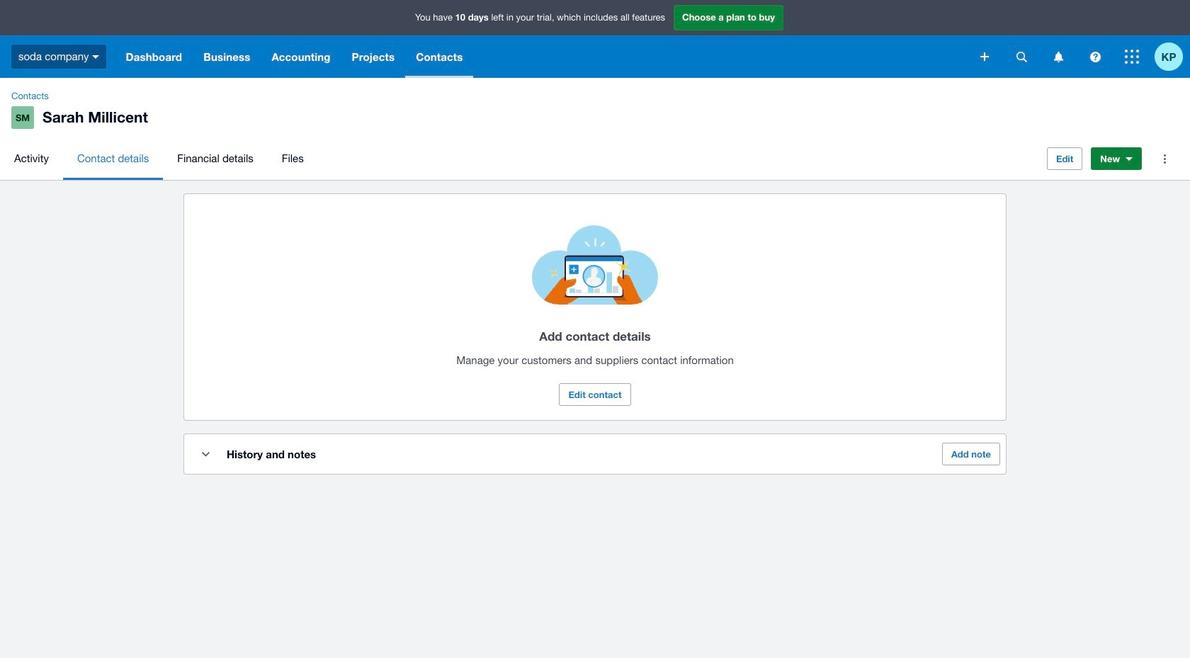 Task type: vqa. For each thing, say whether or not it's contained in the screenshot.
Business
no



Task type: locate. For each thing, give the bounding box(es) containing it.
svg image
[[1016, 51, 1027, 62], [1054, 51, 1063, 62]]

svg image
[[1125, 50, 1139, 64], [1090, 51, 1101, 62], [981, 52, 989, 61], [92, 55, 100, 59]]

1 horizontal spatial svg image
[[1054, 51, 1063, 62]]

heading
[[456, 327, 734, 347]]

2 svg image from the left
[[1054, 51, 1063, 62]]

toggle image
[[202, 452, 209, 457]]

1 svg image from the left
[[1016, 51, 1027, 62]]

actions menu image
[[1151, 145, 1179, 173]]

0 horizontal spatial svg image
[[1016, 51, 1027, 62]]

menu
[[0, 138, 1036, 180]]

banner
[[0, 0, 1190, 78]]



